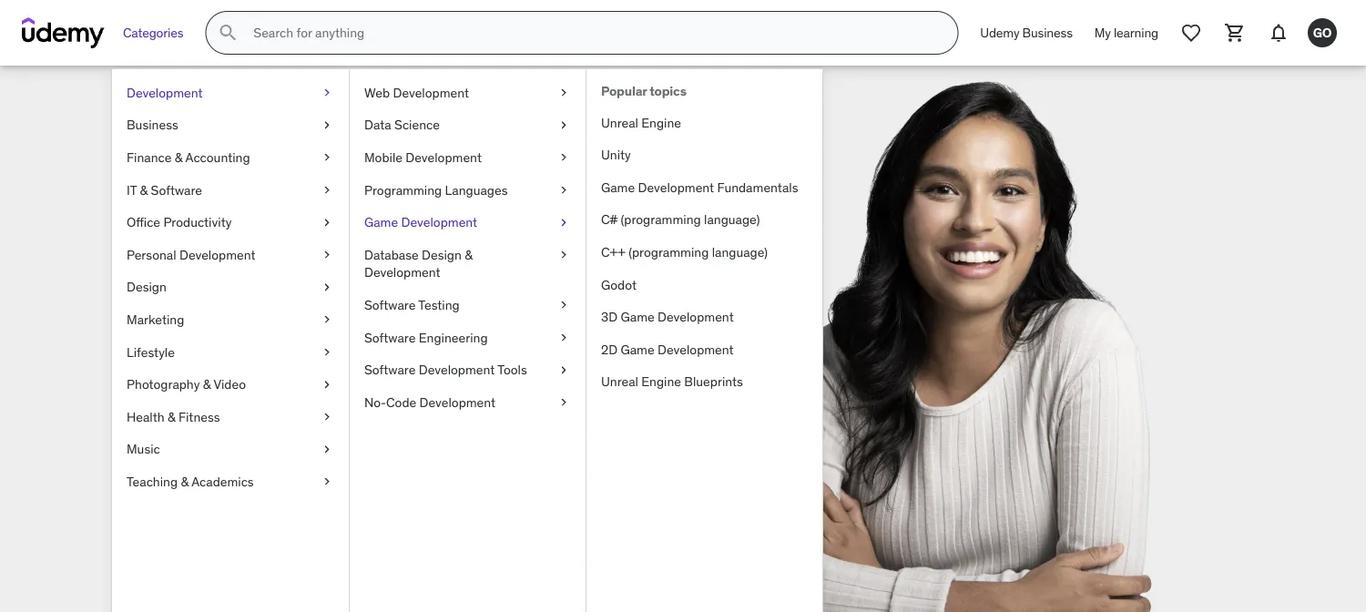 Task type: locate. For each thing, give the bounding box(es) containing it.
xsmall image inside the finance & accounting link
[[320, 149, 334, 166]]

xsmall image
[[556, 84, 571, 102], [320, 116, 334, 134], [556, 116, 571, 134], [556, 149, 571, 166], [556, 181, 571, 199], [320, 213, 334, 231], [556, 213, 571, 231], [320, 246, 334, 264], [556, 246, 571, 264], [320, 278, 334, 296], [320, 343, 334, 361], [320, 376, 334, 393], [556, 393, 571, 411], [320, 408, 334, 426], [320, 473, 334, 491]]

design down game development
[[422, 246, 462, 263]]

2 unreal from the top
[[601, 373, 638, 390]]

shopping cart with 0 items image
[[1224, 22, 1246, 44]]

xsmall image right "tools"
[[556, 361, 571, 379]]

software testing
[[364, 297, 460, 313]]

1 vertical spatial engine
[[641, 373, 681, 390]]

engine for unreal engine
[[641, 114, 681, 131]]

lifestyle
[[127, 344, 175, 360]]

software for software engineering
[[364, 329, 416, 345]]

1 vertical spatial design
[[127, 279, 167, 295]]

business up finance
[[127, 117, 178, 133]]

1 engine from the top
[[641, 114, 681, 131]]

your
[[264, 364, 297, 386]]

become
[[131, 340, 195, 362]]

web
[[364, 84, 390, 101]]

xsmall image for finance & accounting
[[320, 149, 334, 166]]

xsmall image inside database design & development link
[[556, 246, 571, 264]]

(programming for c++
[[629, 244, 709, 260]]

xsmall image down own on the left bottom of the page
[[320, 440, 334, 458]]

xsmall image inside the programming languages link
[[556, 181, 571, 199]]

software up software engineering
[[364, 297, 416, 313]]

xsmall image inside teaching & academics link
[[320, 473, 334, 491]]

teaching & academics
[[127, 473, 254, 490]]

& for accounting
[[175, 149, 183, 165]]

including
[[189, 364, 259, 386]]

go
[[1313, 24, 1332, 41]]

(programming up c++ (programming language)
[[621, 211, 701, 228]]

business right "udemy"
[[1022, 24, 1073, 41]]

xsmall image for health & fitness
[[320, 408, 334, 426]]

3d game development
[[601, 309, 734, 325]]

teach
[[265, 228, 383, 285]]

& for fitness
[[167, 408, 175, 425]]

business link
[[112, 109, 349, 141]]

xsmall image inside software testing link
[[556, 296, 571, 314]]

game
[[601, 179, 635, 195], [364, 214, 398, 230], [621, 309, 655, 325], [621, 341, 655, 357]]

photography & video link
[[112, 368, 349, 401]]

xsmall image left web
[[320, 84, 334, 102]]

software development tools link
[[350, 354, 586, 386]]

xsmall image for marketing
[[320, 311, 334, 329]]

language) down fundamentals
[[704, 211, 760, 228]]

& right finance
[[175, 149, 183, 165]]

personal development link
[[112, 239, 349, 271]]

xsmall image inside the lifestyle link
[[320, 343, 334, 361]]

topics
[[649, 83, 686, 99]]

0 vertical spatial (programming
[[621, 211, 701, 228]]

health & fitness link
[[112, 401, 349, 433]]

0 vertical spatial design
[[422, 246, 462, 263]]

unity
[[601, 147, 631, 163]]

office productivity
[[127, 214, 232, 230]]

2d
[[601, 341, 618, 357]]

own
[[301, 364, 333, 386]]

xsmall image inside office productivity link
[[320, 213, 334, 231]]

software down software testing
[[364, 329, 416, 345]]

& left video
[[203, 376, 211, 392]]

xsmall image inside the software engineering link
[[556, 329, 571, 346]]

xsmall image inside software development tools link
[[556, 361, 571, 379]]

xsmall image inside design link
[[320, 278, 334, 296]]

unreal down popular
[[601, 114, 638, 131]]

learning
[[1114, 24, 1158, 41]]

xsmall image up and
[[320, 311, 334, 329]]

software development tools
[[364, 361, 527, 378]]

xsmall image up teach
[[320, 181, 334, 199]]

engineering
[[419, 329, 488, 345]]

xsmall image for personal development
[[320, 246, 334, 264]]

video
[[214, 376, 246, 392]]

database design & development link
[[350, 239, 586, 289]]

c#
[[601, 211, 618, 228]]

xsmall image inside mobile development "link"
[[556, 149, 571, 166]]

go link
[[1301, 11, 1344, 55]]

xsmall image for programming languages
[[556, 181, 571, 199]]

music link
[[112, 433, 349, 465]]

0 vertical spatial engine
[[641, 114, 681, 131]]

(programming down the c# (programming language)
[[629, 244, 709, 260]]

change
[[334, 340, 391, 362]]

xsmall image inside it & software link
[[320, 181, 334, 199]]

it & software
[[127, 181, 202, 198]]

0 horizontal spatial design
[[127, 279, 167, 295]]

teaching & academics link
[[112, 465, 349, 498]]

unreal
[[601, 114, 638, 131], [601, 373, 638, 390]]

software testing link
[[350, 289, 586, 321]]

1 horizontal spatial design
[[422, 246, 462, 263]]

my
[[1095, 24, 1111, 41]]

game development element
[[586, 69, 822, 612]]

1 horizontal spatial business
[[1022, 24, 1073, 41]]

engine down 2d game development on the bottom of the page
[[641, 373, 681, 390]]

(programming inside c++ (programming language) link
[[629, 244, 709, 260]]

office
[[127, 214, 160, 230]]

xsmall image for software development tools
[[556, 361, 571, 379]]

finance & accounting
[[127, 149, 250, 165]]

&
[[175, 149, 183, 165], [140, 181, 148, 198], [465, 246, 473, 263], [203, 376, 211, 392], [167, 408, 175, 425], [181, 473, 189, 490]]

development
[[127, 84, 203, 101], [393, 84, 469, 101], [406, 149, 482, 165], [638, 179, 714, 195], [401, 214, 477, 230], [179, 246, 256, 263], [364, 264, 440, 281], [658, 309, 734, 325], [658, 341, 734, 357], [419, 361, 495, 378], [419, 394, 496, 410]]

xsmall image left mobile on the left of the page
[[320, 149, 334, 166]]

1 vertical spatial business
[[127, 117, 178, 133]]

udemy
[[980, 24, 1019, 41]]

development down categories dropdown button at the top
[[127, 84, 203, 101]]

development up programming languages
[[406, 149, 482, 165]]

unreal for unreal engine blueprints
[[601, 373, 638, 390]]

no-code development
[[364, 394, 496, 410]]

xsmall image left 2d
[[556, 329, 571, 346]]

(programming for c#
[[621, 211, 701, 228]]

programming
[[364, 181, 442, 198]]

c# (programming language)
[[601, 211, 760, 228]]

language) down c# (programming language) link
[[712, 244, 768, 260]]

testing
[[418, 297, 460, 313]]

design
[[422, 246, 462, 263], [127, 279, 167, 295]]

(programming
[[621, 211, 701, 228], [629, 244, 709, 260]]

software up code
[[364, 361, 416, 378]]

game down unity
[[601, 179, 635, 195]]

1 vertical spatial unreal
[[601, 373, 638, 390]]

development up science
[[393, 84, 469, 101]]

an
[[199, 340, 218, 362]]

categories
[[123, 24, 183, 41]]

marketing
[[127, 311, 184, 328]]

1 vertical spatial language)
[[712, 244, 768, 260]]

& for video
[[203, 376, 211, 392]]

xsmall image for office productivity
[[320, 213, 334, 231]]

xsmall image inside web development link
[[556, 84, 571, 102]]

xsmall image for design
[[320, 278, 334, 296]]

xsmall image inside "development" link
[[320, 84, 334, 102]]

development down database
[[364, 264, 440, 281]]

popular
[[601, 83, 647, 99]]

godot link
[[587, 268, 822, 301]]

health
[[127, 408, 164, 425]]

xsmall image left "3d" at left
[[556, 296, 571, 314]]

productivity
[[163, 214, 232, 230]]

2 engine from the top
[[641, 373, 681, 390]]

language)
[[704, 211, 760, 228], [712, 244, 768, 260]]

& right teaching
[[181, 473, 189, 490]]

finance & accounting link
[[112, 141, 349, 174]]

game inside "link"
[[601, 179, 635, 195]]

xsmall image inside health & fitness link
[[320, 408, 334, 426]]

languages
[[445, 181, 508, 198]]

photography & video
[[127, 376, 246, 392]]

and
[[301, 340, 330, 362]]

udemy image
[[22, 17, 105, 48]]

c++ (programming language) link
[[587, 236, 822, 268]]

xsmall image for no-code development
[[556, 393, 571, 411]]

development up the c# (programming language)
[[638, 179, 714, 195]]

instructor
[[223, 340, 297, 362]]

& right the it on the left top
[[140, 181, 148, 198]]

0 vertical spatial business
[[1022, 24, 1073, 41]]

xsmall image inside personal development link
[[320, 246, 334, 264]]

unreal down 2d
[[601, 373, 638, 390]]

0 vertical spatial language)
[[704, 211, 760, 228]]

software up office productivity
[[151, 181, 202, 198]]

godot
[[601, 276, 637, 293]]

development down programming languages
[[401, 214, 477, 230]]

submit search image
[[217, 22, 239, 44]]

1 vertical spatial (programming
[[629, 244, 709, 260]]

& down game development link
[[465, 246, 473, 263]]

unreal engine blueprints
[[601, 373, 743, 390]]

xsmall image inside game development link
[[556, 213, 571, 231]]

design down personal
[[127, 279, 167, 295]]

engine down topics
[[641, 114, 681, 131]]

xsmall image inside the marketing 'link'
[[320, 311, 334, 329]]

xsmall image
[[320, 84, 334, 102], [320, 149, 334, 166], [320, 181, 334, 199], [556, 296, 571, 314], [320, 311, 334, 329], [556, 329, 571, 346], [556, 361, 571, 379], [320, 440, 334, 458]]

come
[[131, 228, 256, 285]]

& right health
[[167, 408, 175, 425]]

programming languages link
[[350, 174, 586, 206]]

development link
[[112, 77, 349, 109]]

udemy business
[[980, 24, 1073, 41]]

unreal engine
[[601, 114, 681, 131]]

xsmall image inside no-code development link
[[556, 393, 571, 411]]

xsmall image inside business link
[[320, 116, 334, 134]]

xsmall image inside music link
[[320, 440, 334, 458]]

0 vertical spatial unreal
[[601, 114, 638, 131]]

(programming inside c# (programming language) link
[[621, 211, 701, 228]]

xsmall image inside photography & video link
[[320, 376, 334, 393]]

1 unreal from the top
[[601, 114, 638, 131]]

xsmall image inside data science link
[[556, 116, 571, 134]]

finance
[[127, 149, 172, 165]]

software for software development tools
[[364, 361, 416, 378]]

engine
[[641, 114, 681, 131], [641, 373, 681, 390]]



Task type: vqa. For each thing, say whether or not it's contained in the screenshot.
review
no



Task type: describe. For each thing, give the bounding box(es) containing it.
game up database
[[364, 214, 398, 230]]

office productivity link
[[112, 206, 349, 239]]

teaching
[[127, 473, 178, 490]]

& for academics
[[181, 473, 189, 490]]

mobile development link
[[350, 141, 586, 174]]

game right "3d" at left
[[621, 309, 655, 325]]

it
[[127, 181, 137, 198]]

unity link
[[587, 139, 822, 171]]

academics
[[191, 473, 254, 490]]

xsmall image for game development
[[556, 213, 571, 231]]

0 horizontal spatial business
[[127, 117, 178, 133]]

language) for c# (programming language)
[[704, 211, 760, 228]]

design link
[[112, 271, 349, 303]]

development down "engineering"
[[419, 361, 495, 378]]

mobile development
[[364, 149, 482, 165]]

c++ (programming language)
[[601, 244, 768, 260]]

xsmall image for mobile development
[[556, 149, 571, 166]]

database design & development
[[364, 246, 473, 281]]

xsmall image for lifestyle
[[320, 343, 334, 361]]

xsmall image for music
[[320, 440, 334, 458]]

engine for unreal engine blueprints
[[641, 373, 681, 390]]

development down office productivity link
[[179, 246, 256, 263]]

2d game development link
[[587, 333, 822, 366]]

xsmall image for software engineering
[[556, 329, 571, 346]]

my learning link
[[1084, 11, 1169, 55]]

xsmall image for business
[[320, 116, 334, 134]]

it & software link
[[112, 174, 349, 206]]

lifestyle link
[[112, 336, 349, 368]]

data
[[364, 117, 391, 133]]

game development fundamentals link
[[587, 171, 822, 204]]

c++
[[601, 244, 626, 260]]

unreal for unreal engine
[[601, 114, 638, 131]]

development inside database design & development
[[364, 264, 440, 281]]

music
[[127, 441, 160, 457]]

xsmall image for development
[[320, 84, 334, 102]]

programming languages
[[364, 181, 508, 198]]

development down godot link
[[658, 309, 734, 325]]

us
[[236, 278, 285, 335]]

xsmall image for teaching & academics
[[320, 473, 334, 491]]

development down software development tools link
[[419, 394, 496, 410]]

3d game development link
[[587, 301, 822, 333]]

xsmall image for web development
[[556, 84, 571, 102]]

software for software testing
[[364, 297, 416, 313]]

come teach with us become an instructor and change lives — including your own
[[131, 228, 391, 386]]

data science link
[[350, 109, 586, 141]]

& for software
[[140, 181, 148, 198]]

fundamentals
[[717, 179, 798, 195]]

xsmall image for software testing
[[556, 296, 571, 314]]

code
[[386, 394, 416, 410]]

Search for anything text field
[[250, 17, 936, 48]]

web development link
[[350, 77, 586, 109]]

design inside database design & development
[[422, 246, 462, 263]]

game right 2d
[[621, 341, 655, 357]]

tools
[[498, 361, 527, 378]]

fitness
[[178, 408, 220, 425]]

marketing link
[[112, 303, 349, 336]]

photography
[[127, 376, 200, 392]]

game development
[[364, 214, 477, 230]]

software engineering link
[[350, 321, 586, 354]]

xsmall image for photography & video
[[320, 376, 334, 393]]

development inside "link"
[[406, 149, 482, 165]]

blueprints
[[684, 373, 743, 390]]

development down 3d game development link
[[658, 341, 734, 357]]

language) for c++ (programming language)
[[712, 244, 768, 260]]

my learning
[[1095, 24, 1158, 41]]

c# (programming language) link
[[587, 204, 822, 236]]

notifications image
[[1268, 22, 1290, 44]]

& inside database design & development
[[465, 246, 473, 263]]

database
[[364, 246, 419, 263]]

unreal engine blueprints link
[[587, 366, 822, 398]]

—
[[170, 364, 185, 386]]

no-code development link
[[350, 386, 586, 419]]

personal development
[[127, 246, 256, 263]]

xsmall image for it & software
[[320, 181, 334, 199]]

categories button
[[112, 11, 194, 55]]

science
[[394, 117, 440, 133]]

with
[[131, 278, 228, 335]]

mobile
[[364, 149, 403, 165]]

lives
[[131, 364, 166, 386]]

no-
[[364, 394, 386, 410]]

software engineering
[[364, 329, 488, 345]]

development inside "link"
[[638, 179, 714, 195]]

data science
[[364, 117, 440, 133]]

wishlist image
[[1180, 22, 1202, 44]]

game development fundamentals
[[601, 179, 798, 195]]

web development
[[364, 84, 469, 101]]

personal
[[127, 246, 176, 263]]

3d
[[601, 309, 618, 325]]

xsmall image for database design & development
[[556, 246, 571, 264]]

udemy business link
[[969, 11, 1084, 55]]

xsmall image for data science
[[556, 116, 571, 134]]

2d game development
[[601, 341, 734, 357]]



